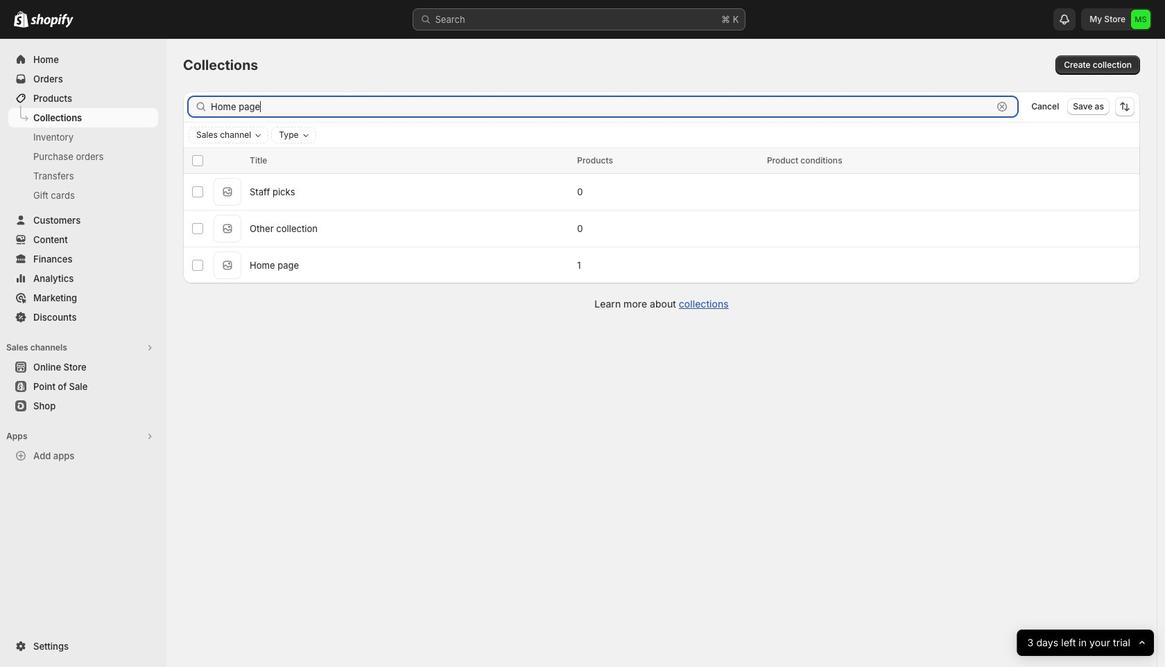 Task type: describe. For each thing, give the bounding box(es) containing it.
Searching all collections text field
[[211, 97, 993, 117]]

1 horizontal spatial shopify image
[[31, 14, 74, 28]]



Task type: vqa. For each thing, say whether or not it's contained in the screenshot.
Searching All Collections TEXT BOX
yes



Task type: locate. For each thing, give the bounding box(es) containing it.
shopify image
[[14, 11, 28, 28], [31, 14, 74, 28]]

my store image
[[1131, 10, 1151, 29]]

0 horizontal spatial shopify image
[[14, 11, 28, 28]]



